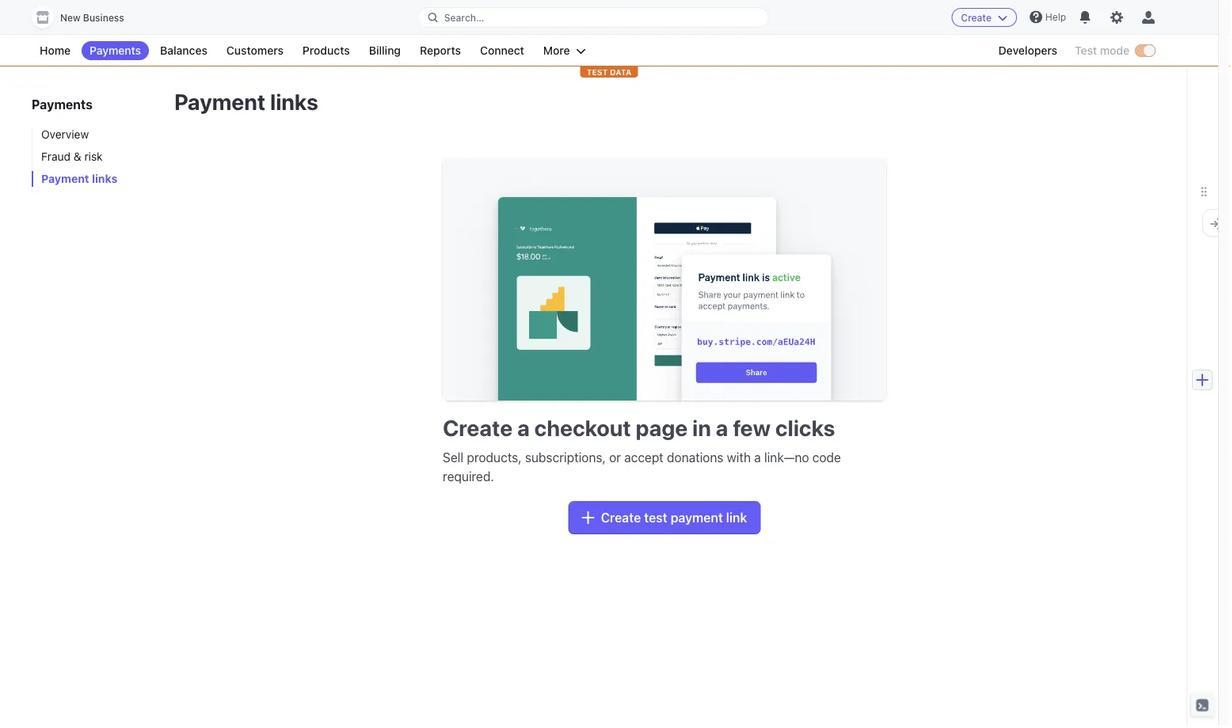 Task type: locate. For each thing, give the bounding box(es) containing it.
payment links down customers link
[[174, 88, 318, 115]]

a right in at the bottom right of the page
[[716, 415, 729, 441]]

links down products link
[[270, 88, 318, 115]]

test mode
[[1075, 44, 1130, 57]]

0 horizontal spatial links
[[92, 172, 117, 185]]

payment inside 'link'
[[41, 172, 89, 185]]

billing
[[369, 44, 401, 57]]

payments down business
[[90, 44, 141, 57]]

1 vertical spatial payment
[[41, 172, 89, 185]]

Search… search field
[[419, 8, 768, 27]]

0 horizontal spatial payment links
[[41, 172, 117, 185]]

2 horizontal spatial create
[[961, 12, 992, 23]]

a up "products,"
[[517, 415, 530, 441]]

0 horizontal spatial payment
[[41, 172, 89, 185]]

help button
[[1024, 4, 1073, 30]]

create a checkout page in a few clicks
[[443, 415, 836, 441]]

a
[[517, 415, 530, 441], [716, 415, 729, 441], [755, 451, 761, 466]]

payments
[[90, 44, 141, 57], [32, 97, 93, 112]]

more button
[[536, 41, 594, 60]]

connect
[[480, 44, 524, 57]]

products link
[[295, 41, 358, 60]]

1 vertical spatial payment links
[[41, 172, 117, 185]]

in
[[693, 415, 711, 441]]

customers
[[227, 44, 284, 57]]

payments up overview
[[32, 97, 93, 112]]

0 horizontal spatial a
[[517, 415, 530, 441]]

link
[[726, 511, 748, 526]]

1 horizontal spatial payment links
[[174, 88, 318, 115]]

1 vertical spatial payments
[[32, 97, 93, 112]]

create up developers link
[[961, 12, 992, 23]]

links
[[270, 88, 318, 115], [92, 172, 117, 185]]

create test payment link link
[[569, 503, 760, 534]]

sell products, subscriptions, or accept donations with a link—no code required.
[[443, 451, 841, 485]]

notifications image
[[1079, 11, 1092, 24]]

a inside sell products, subscriptions, or accept donations with a link—no code required.
[[755, 451, 761, 466]]

create left the test
[[601, 511, 641, 526]]

links down fraud & risk link
[[92, 172, 117, 185]]

more
[[543, 44, 570, 57]]

1 horizontal spatial payment
[[174, 88, 266, 115]]

payment down the fraud & risk
[[41, 172, 89, 185]]

1 horizontal spatial links
[[270, 88, 318, 115]]

1 horizontal spatial create
[[601, 511, 641, 526]]

2 vertical spatial create
[[601, 511, 641, 526]]

fraud & risk
[[41, 150, 103, 163]]

developers
[[999, 44, 1058, 57]]

page
[[636, 415, 688, 441]]

create up "products,"
[[443, 415, 513, 441]]

products,
[[467, 451, 522, 466]]

0 vertical spatial create
[[961, 12, 992, 23]]

0 vertical spatial payment
[[174, 88, 266, 115]]

0 vertical spatial links
[[270, 88, 318, 115]]

with
[[727, 451, 751, 466]]

new business button
[[32, 6, 140, 29]]

payment
[[174, 88, 266, 115], [41, 172, 89, 185]]

help
[[1046, 11, 1067, 23]]

1 horizontal spatial a
[[716, 415, 729, 441]]

balances
[[160, 44, 208, 57]]

test
[[1075, 44, 1098, 57]]

developers link
[[991, 41, 1066, 60]]

0 horizontal spatial create
[[443, 415, 513, 441]]

payment links down the &
[[41, 172, 117, 185]]

reports link
[[412, 41, 469, 60]]

subscriptions,
[[525, 451, 606, 466]]

fraud
[[41, 150, 71, 163]]

1 vertical spatial create
[[443, 415, 513, 441]]

test
[[587, 67, 608, 76]]

2 horizontal spatial a
[[755, 451, 761, 466]]

code
[[813, 451, 841, 466]]

connect link
[[472, 41, 532, 60]]

a right the with
[[755, 451, 761, 466]]

create
[[961, 12, 992, 23], [443, 415, 513, 441], [601, 511, 641, 526]]

customers link
[[219, 41, 292, 60]]

payment links link
[[32, 171, 158, 187]]

few
[[733, 415, 771, 441]]

create inside button
[[961, 12, 992, 23]]

payment links
[[174, 88, 318, 115], [41, 172, 117, 185]]

products
[[303, 44, 350, 57]]

home
[[40, 44, 71, 57]]

payment down customers link
[[174, 88, 266, 115]]

create for create
[[961, 12, 992, 23]]

1 vertical spatial links
[[92, 172, 117, 185]]



Task type: describe. For each thing, give the bounding box(es) containing it.
risk
[[84, 150, 103, 163]]

create button
[[952, 8, 1017, 27]]

clicks
[[776, 415, 836, 441]]

overview link
[[32, 127, 158, 143]]

payment links inside 'link'
[[41, 172, 117, 185]]

new
[[60, 12, 80, 23]]

home link
[[32, 41, 79, 60]]

checkout
[[535, 415, 631, 441]]

or
[[609, 451, 621, 466]]

payments link
[[82, 41, 149, 60]]

reports
[[420, 44, 461, 57]]

search…
[[444, 12, 484, 23]]

business
[[83, 12, 124, 23]]

0 vertical spatial payment links
[[174, 88, 318, 115]]

payment
[[671, 511, 723, 526]]

data
[[610, 67, 632, 76]]

overview
[[41, 128, 89, 141]]

test
[[644, 511, 668, 526]]

create for create test payment link
[[601, 511, 641, 526]]

required.
[[443, 470, 494, 485]]

accept
[[625, 451, 664, 466]]

test data
[[587, 67, 632, 76]]

balances link
[[152, 41, 215, 60]]

sell
[[443, 451, 464, 466]]

link—no
[[765, 451, 809, 466]]

&
[[74, 150, 81, 163]]

links inside 'link'
[[92, 172, 117, 185]]

create for create a checkout page in a few clicks
[[443, 415, 513, 441]]

mode
[[1100, 44, 1130, 57]]

donations
[[667, 451, 724, 466]]

Search… text field
[[419, 8, 768, 27]]

new business
[[60, 12, 124, 23]]

0 vertical spatial payments
[[90, 44, 141, 57]]

fraud & risk link
[[32, 149, 158, 165]]

billing link
[[361, 41, 409, 60]]

create test payment link
[[601, 511, 748, 526]]



Task type: vqa. For each thing, say whether or not it's contained in the screenshot.
the rightmost A
yes



